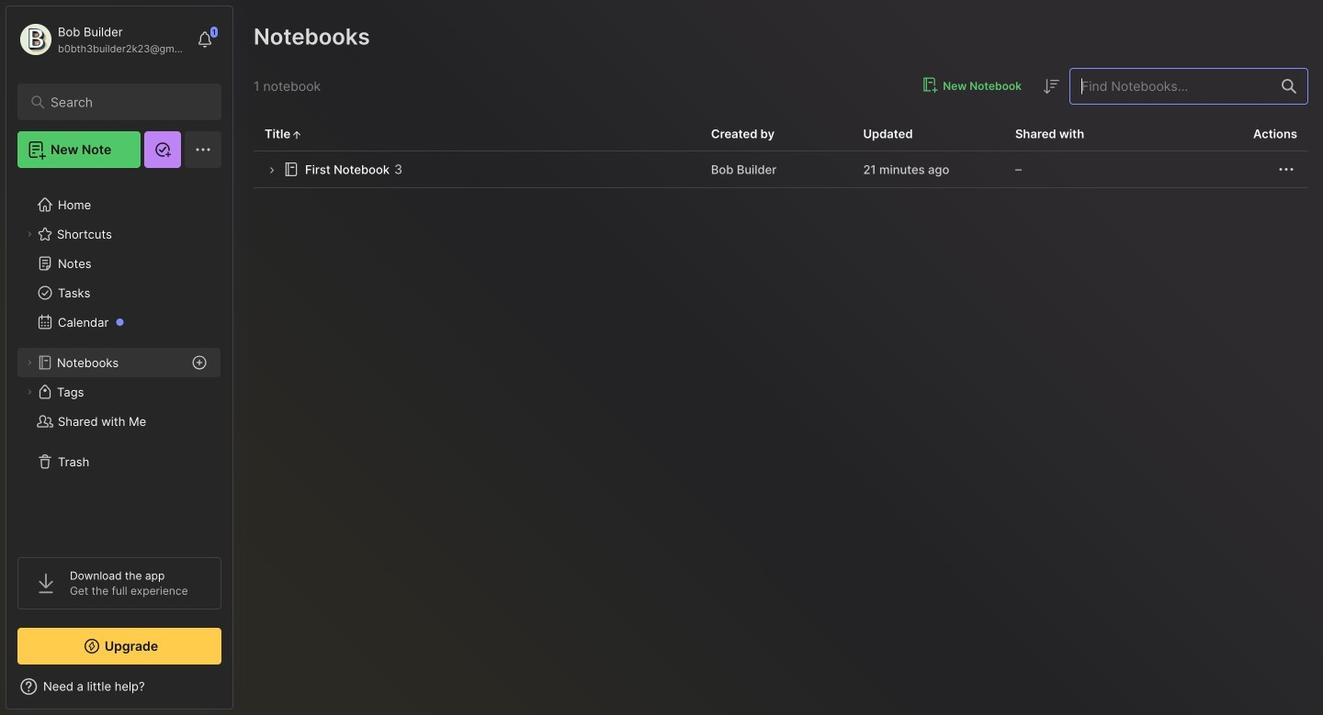 Task type: vqa. For each thing, say whether or not it's contained in the screenshot.
WHAT'S NEW field
yes



Task type: describe. For each thing, give the bounding box(es) containing it.
Find Notebooks… text field
[[1071, 71, 1271, 102]]

expand tags image
[[24, 387, 35, 398]]

arrow image
[[265, 164, 278, 177]]

WHAT'S NEW field
[[6, 673, 233, 702]]



Task type: locate. For each thing, give the bounding box(es) containing it.
tree
[[6, 179, 233, 541]]

tree inside main element
[[6, 179, 233, 541]]

click to collapse image
[[232, 682, 246, 704]]

main element
[[0, 0, 239, 716]]

none search field inside main element
[[51, 91, 197, 113]]

More actions field
[[1276, 159, 1298, 181]]

Sort field
[[1040, 75, 1062, 97]]

Search text field
[[51, 94, 197, 111]]

expand notebooks image
[[24, 357, 35, 369]]

row
[[254, 152, 1309, 188]]

None search field
[[51, 91, 197, 113]]

sort options image
[[1040, 75, 1062, 97]]

Account field
[[17, 21, 187, 58]]

more actions image
[[1276, 159, 1298, 181]]



